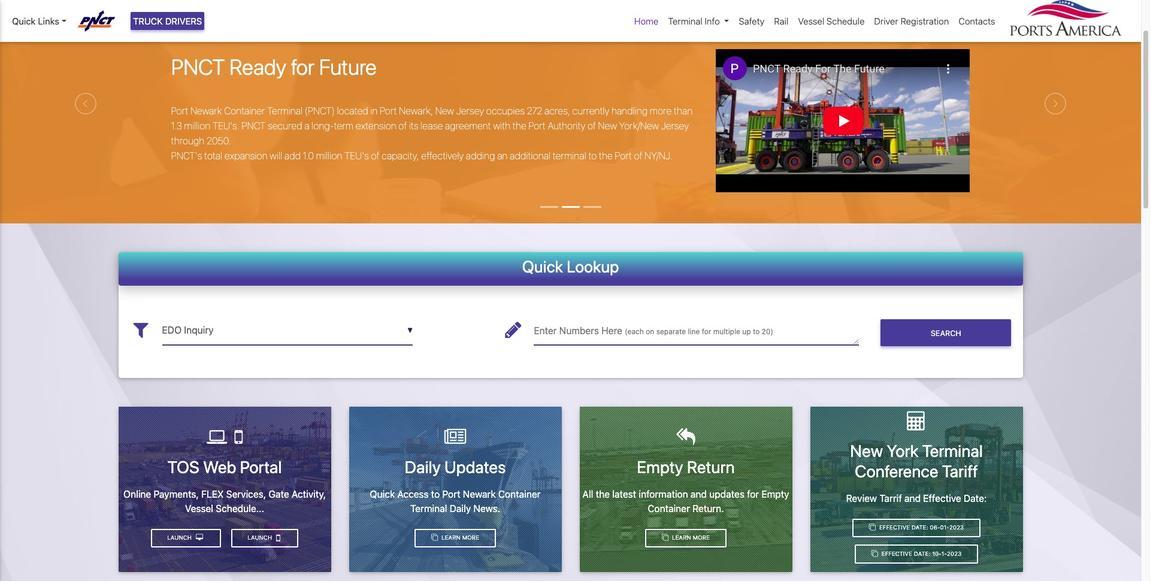Task type: vqa. For each thing, say whether or not it's contained in the screenshot.
recommends
no



Task type: locate. For each thing, give the bounding box(es) containing it.
lease
[[421, 120, 443, 131]]

clone image left effective date: 10-1-2023
[[872, 551, 879, 558]]

1 vertical spatial clone image
[[432, 535, 438, 541]]

pnct inside port newark container terminal (pnct) located in port newark, new jersey occupies 272 acres, currently handling more than 1.3 million teu's.                                 pnct secured a long-term extension of its lease agreement with the port authority of new york/new jersey through 2050. pnct's total expansion will add 1.0 million teu's of capacity,                                 effectively adding an additional terminal to the port of ny/nj.
[[242, 120, 266, 131]]

1 horizontal spatial container
[[499, 489, 541, 500]]

2 vertical spatial quick
[[370, 489, 395, 500]]

pnct down the drivers
[[171, 54, 225, 79]]

in
[[371, 105, 378, 116]]

more for updates
[[463, 535, 480, 541]]

1 horizontal spatial empty
[[762, 489, 790, 500]]

terminal inside port newark container terminal (pnct) located in port newark, new jersey occupies 272 acres, currently handling more than 1.3 million teu's.                                 pnct secured a long-term extension of its lease agreement with the port authority of new york/new jersey through 2050. pnct's total expansion will add 1.0 million teu's of capacity,                                 effectively adding an additional terminal to the port of ny/nj.
[[267, 105, 303, 116]]

1 vertical spatial newark
[[463, 489, 496, 500]]

learn more link down quick access to port newark container terminal daily news.
[[415, 529, 496, 548]]

1 horizontal spatial new
[[599, 120, 617, 131]]

new left "york"
[[851, 441, 884, 461]]

2 launch from the left
[[167, 535, 194, 541]]

empty
[[637, 457, 684, 477], [762, 489, 790, 500]]

vessel down the flex
[[185, 503, 213, 514]]

0 horizontal spatial to
[[431, 489, 440, 500]]

port down 272
[[529, 120, 546, 131]]

clone image inside the effective date: 10-1-2023 link
[[872, 551, 879, 558]]

terminal up secured
[[267, 105, 303, 116]]

tarrif
[[880, 493, 903, 504]]

of down currently
[[588, 120, 596, 131]]

new up lease at the top
[[436, 105, 454, 116]]

terminal
[[669, 16, 703, 26], [267, 105, 303, 116], [923, 441, 984, 461], [411, 503, 447, 514]]

newark up teu's.
[[190, 105, 222, 116]]

learn more down return. on the bottom of the page
[[671, 535, 710, 541]]

million up through
[[184, 120, 211, 131]]

0 vertical spatial jersey
[[457, 105, 484, 116]]

2 more from the left
[[693, 535, 710, 541]]

the right with
[[513, 120, 527, 131]]

0 horizontal spatial more
[[463, 535, 480, 541]]

2 launch link from the left
[[151, 529, 221, 548]]

of
[[399, 120, 407, 131], [588, 120, 596, 131], [371, 150, 380, 161], [634, 150, 643, 161]]

terminal up tariff
[[923, 441, 984, 461]]

lookup
[[567, 257, 619, 276]]

0 horizontal spatial clone image
[[662, 535, 669, 541]]

0 horizontal spatial jersey
[[457, 105, 484, 116]]

for
[[291, 54, 315, 79], [702, 327, 712, 336], [748, 489, 760, 500]]

clone image inside learn more link
[[432, 535, 438, 541]]

and
[[691, 489, 707, 500], [905, 493, 921, 504]]

newark inside quick access to port newark container terminal daily news.
[[463, 489, 496, 500]]

2 vertical spatial date:
[[915, 551, 931, 557]]

2 vertical spatial for
[[748, 489, 760, 500]]

learn more for return
[[671, 535, 710, 541]]

container
[[224, 105, 265, 116], [499, 489, 541, 500], [648, 503, 690, 514]]

registration
[[901, 16, 950, 26]]

pnct ready for future
[[171, 54, 377, 79]]

1 horizontal spatial launch link
[[231, 529, 299, 548]]

for right 'ready'
[[291, 54, 315, 79]]

2 learn more from the left
[[671, 535, 710, 541]]

0 horizontal spatial empty
[[637, 457, 684, 477]]

1 horizontal spatial for
[[702, 327, 712, 336]]

quick access to port newark container terminal daily news.
[[370, 489, 541, 514]]

gate
[[269, 489, 289, 500]]

schedule
[[827, 16, 865, 26]]

learn more link down all the latest information and updates for empty container return.
[[646, 529, 727, 548]]

quick for quick access to port newark container terminal daily news.
[[370, 489, 395, 500]]

additional
[[510, 150, 551, 161]]

0 vertical spatial empty
[[637, 457, 684, 477]]

effective inside "link"
[[880, 525, 911, 531]]

terminal
[[553, 150, 587, 161]]

jersey up agreement
[[457, 105, 484, 116]]

container up news.
[[499, 489, 541, 500]]

updates
[[445, 457, 506, 477]]

clone image down all the latest information and updates for empty container return.
[[662, 535, 669, 541]]

date: inside "link"
[[912, 525, 929, 531]]

access
[[398, 489, 429, 500]]

learn
[[442, 535, 461, 541], [673, 535, 692, 541]]

activity,
[[292, 489, 326, 500]]

1 horizontal spatial launch
[[248, 535, 274, 541]]

learn more
[[440, 535, 480, 541], [671, 535, 710, 541]]

1 horizontal spatial million
[[316, 150, 343, 161]]

learn down quick access to port newark container terminal daily news.
[[442, 535, 461, 541]]

0 vertical spatial million
[[184, 120, 211, 131]]

2 vertical spatial effective
[[882, 551, 913, 557]]

1 more from the left
[[463, 535, 480, 541]]

to inside port newark container terminal (pnct) located in port newark, new jersey occupies 272 acres, currently handling more than 1.3 million teu's.                                 pnct secured a long-term extension of its lease agreement with the port authority of new york/new jersey through 2050. pnct's total expansion will add 1.0 million teu's of capacity,                                 effectively adding an additional terminal to the port of ny/nj.
[[589, 150, 597, 161]]

2 vertical spatial container
[[648, 503, 690, 514]]

1 horizontal spatial learn
[[673, 535, 692, 541]]

0 vertical spatial quick
[[12, 16, 36, 26]]

terminal inside "link"
[[669, 16, 703, 26]]

for inside 'enter numbers here (each on separate line for multiple up to 20)'
[[702, 327, 712, 336]]

0 horizontal spatial container
[[224, 105, 265, 116]]

2 horizontal spatial for
[[748, 489, 760, 500]]

0 horizontal spatial clone image
[[432, 535, 438, 541]]

handling
[[612, 105, 648, 116]]

pnct right teu's.
[[242, 120, 266, 131]]

1 vertical spatial vessel
[[185, 503, 213, 514]]

launch for mobile image
[[248, 535, 274, 541]]

0 horizontal spatial launch link
[[151, 529, 221, 548]]

0 horizontal spatial learn more
[[440, 535, 480, 541]]

vessel right the rail
[[799, 16, 825, 26]]

container inside quick access to port newark container terminal daily news.
[[499, 489, 541, 500]]

info
[[705, 16, 720, 26]]

effective down tarrif
[[880, 525, 911, 531]]

learn more link
[[415, 529, 496, 548], [646, 529, 727, 548]]

2023 inside "link"
[[950, 525, 965, 531]]

numbers
[[560, 325, 599, 336]]

clone image inside effective date: 06-01-2023 "link"
[[870, 525, 876, 531]]

1 horizontal spatial newark
[[463, 489, 496, 500]]

1 vertical spatial to
[[753, 327, 760, 336]]

1 learn more link from the left
[[415, 529, 496, 548]]

more
[[463, 535, 480, 541], [693, 535, 710, 541]]

home link
[[630, 10, 664, 33]]

1 vertical spatial date:
[[912, 525, 929, 531]]

port down daily updates
[[443, 489, 461, 500]]

and inside all the latest information and updates for empty container return.
[[691, 489, 707, 500]]

date: for 01-
[[912, 525, 929, 531]]

return.
[[693, 503, 725, 514]]

1 horizontal spatial learn more link
[[646, 529, 727, 548]]

container down information
[[648, 503, 690, 514]]

0 horizontal spatial million
[[184, 120, 211, 131]]

1 horizontal spatial jersey
[[662, 120, 689, 131]]

0 horizontal spatial daily
[[405, 457, 441, 477]]

information
[[639, 489, 689, 500]]

terminal inside new york terminal conference tariff
[[923, 441, 984, 461]]

launch left desktop image
[[167, 535, 194, 541]]

more for return
[[693, 535, 710, 541]]

to right 'access'
[[431, 489, 440, 500]]

date: down tariff
[[964, 493, 987, 504]]

quick left lookup
[[522, 257, 563, 276]]

None text field
[[162, 316, 413, 345]]

0 vertical spatial 2023
[[950, 525, 965, 531]]

0 vertical spatial for
[[291, 54, 315, 79]]

2023 right 06-
[[950, 525, 965, 531]]

1 vertical spatial container
[[499, 489, 541, 500]]

launch
[[248, 535, 274, 541], [167, 535, 194, 541]]

2 vertical spatial the
[[596, 489, 610, 500]]

2 learn more link from the left
[[646, 529, 727, 548]]

0 horizontal spatial vessel
[[185, 503, 213, 514]]

1 vertical spatial for
[[702, 327, 712, 336]]

effective up 01- at the right bottom
[[924, 493, 962, 504]]

daily
[[405, 457, 441, 477], [450, 503, 471, 514]]

million right 1.0
[[316, 150, 343, 161]]

effective for effective date: 10-1-2023
[[882, 551, 913, 557]]

0 vertical spatial vessel
[[799, 16, 825, 26]]

1 horizontal spatial vessel
[[799, 16, 825, 26]]

launch left mobile image
[[248, 535, 274, 541]]

1 horizontal spatial clone image
[[870, 525, 876, 531]]

clone image down quick access to port newark container terminal daily news.
[[432, 535, 438, 541]]

online payments, flex services, gate activity, vessel schedule...
[[123, 489, 326, 514]]

0 horizontal spatial quick
[[12, 16, 36, 26]]

teu's
[[345, 150, 369, 161]]

the inside all the latest information and updates for empty container return.
[[596, 489, 610, 500]]

clone image inside learn more link
[[662, 535, 669, 541]]

links
[[38, 16, 59, 26]]

0 vertical spatial to
[[589, 150, 597, 161]]

terminal left info on the right top of the page
[[669, 16, 703, 26]]

0 vertical spatial clone image
[[870, 525, 876, 531]]

0 horizontal spatial and
[[691, 489, 707, 500]]

1 horizontal spatial learn more
[[671, 535, 710, 541]]

new down currently
[[599, 120, 617, 131]]

daily left news.
[[450, 503, 471, 514]]

1 launch from the left
[[248, 535, 274, 541]]

1 horizontal spatial daily
[[450, 503, 471, 514]]

quick inside quick access to port newark container terminal daily news.
[[370, 489, 395, 500]]

port up 1.3
[[171, 105, 188, 116]]

0 vertical spatial newark
[[190, 105, 222, 116]]

to right terminal
[[589, 150, 597, 161]]

0 vertical spatial daily
[[405, 457, 441, 477]]

pnct ready for future image
[[0, 0, 1142, 290]]

1 vertical spatial pnct
[[242, 120, 266, 131]]

2023
[[950, 525, 965, 531], [948, 551, 962, 557]]

and right tarrif
[[905, 493, 921, 504]]

launch link down payments,
[[151, 529, 221, 548]]

1 vertical spatial daily
[[450, 503, 471, 514]]

learn more link for updates
[[415, 529, 496, 548]]

1 vertical spatial effective
[[880, 525, 911, 531]]

2 horizontal spatial to
[[753, 327, 760, 336]]

None text field
[[534, 316, 860, 345]]

2 horizontal spatial container
[[648, 503, 690, 514]]

1 horizontal spatial clone image
[[872, 551, 879, 558]]

date:
[[964, 493, 987, 504], [912, 525, 929, 531], [915, 551, 931, 557]]

0 vertical spatial pnct
[[171, 54, 225, 79]]

1 learn more from the left
[[440, 535, 480, 541]]

0 horizontal spatial newark
[[190, 105, 222, 116]]

1 vertical spatial quick
[[522, 257, 563, 276]]

learn more down quick access to port newark container terminal daily news.
[[440, 535, 480, 541]]

ny/nj.
[[645, 150, 673, 161]]

2 vertical spatial new
[[851, 441, 884, 461]]

the right all
[[596, 489, 610, 500]]

2 vertical spatial to
[[431, 489, 440, 500]]

return
[[687, 457, 735, 477]]

of left its
[[399, 120, 407, 131]]

1 horizontal spatial to
[[589, 150, 597, 161]]

than
[[674, 105, 693, 116]]

of right teu's
[[371, 150, 380, 161]]

all
[[583, 489, 594, 500]]

1 vertical spatial 2023
[[948, 551, 962, 557]]

daily up 'access'
[[405, 457, 441, 477]]

more down news.
[[463, 535, 480, 541]]

0 horizontal spatial learn
[[442, 535, 461, 541]]

quick left 'access'
[[370, 489, 395, 500]]

port right in
[[380, 105, 397, 116]]

to right up
[[753, 327, 760, 336]]

0 horizontal spatial learn more link
[[415, 529, 496, 548]]

effective down effective date: 06-01-2023 "link" on the bottom of the page
[[882, 551, 913, 557]]

1 horizontal spatial more
[[693, 535, 710, 541]]

container up teu's.
[[224, 105, 265, 116]]

for right updates
[[748, 489, 760, 500]]

0 vertical spatial container
[[224, 105, 265, 116]]

0 vertical spatial clone image
[[662, 535, 669, 541]]

and up return. on the bottom of the page
[[691, 489, 707, 500]]

launch link down 'schedule...'
[[231, 529, 299, 548]]

a
[[305, 120, 310, 131]]

clone image
[[662, 535, 669, 541], [872, 551, 879, 558]]

2023 for 01-
[[950, 525, 965, 531]]

terminal down 'access'
[[411, 503, 447, 514]]

2 horizontal spatial new
[[851, 441, 884, 461]]

for right line
[[702, 327, 712, 336]]

1 learn from the left
[[442, 535, 461, 541]]

tos web portal
[[168, 457, 282, 477]]

newark,
[[399, 105, 433, 116]]

new inside new york terminal conference tariff
[[851, 441, 884, 461]]

multiple
[[714, 327, 741, 336]]

quick left links at the left top of the page
[[12, 16, 36, 26]]

1 vertical spatial clone image
[[872, 551, 879, 558]]

mobile image
[[276, 533, 280, 543]]

empty right updates
[[762, 489, 790, 500]]

date: left 10- in the right bottom of the page
[[915, 551, 931, 557]]

the right terminal
[[599, 150, 613, 161]]

0 horizontal spatial launch
[[167, 535, 194, 541]]

newark up news.
[[463, 489, 496, 500]]

the
[[513, 120, 527, 131], [599, 150, 613, 161], [596, 489, 610, 500]]

effective
[[924, 493, 962, 504], [880, 525, 911, 531], [882, 551, 913, 557]]

2023 right 10- in the right bottom of the page
[[948, 551, 962, 557]]

portal
[[240, 457, 282, 477]]

vessel inside the online payments, flex services, gate activity, vessel schedule...
[[185, 503, 213, 514]]

date: left 06-
[[912, 525, 929, 531]]

pnct
[[171, 54, 225, 79], [242, 120, 266, 131]]

port
[[171, 105, 188, 116], [380, 105, 397, 116], [529, 120, 546, 131], [615, 150, 632, 161], [443, 489, 461, 500]]

long-
[[312, 120, 334, 131]]

1 horizontal spatial quick
[[370, 489, 395, 500]]

learn down all the latest information and updates for empty container return.
[[673, 535, 692, 541]]

clone image down review
[[870, 525, 876, 531]]

clone image for new york terminal conference tariff
[[870, 525, 876, 531]]

quick
[[12, 16, 36, 26], [522, 257, 563, 276], [370, 489, 395, 500]]

clone image
[[870, 525, 876, 531], [432, 535, 438, 541]]

rail link
[[770, 10, 794, 33]]

quick for quick lookup
[[522, 257, 563, 276]]

learn for updates
[[442, 535, 461, 541]]

ready
[[230, 54, 287, 79]]

news.
[[474, 503, 501, 514]]

0 vertical spatial date:
[[964, 493, 987, 504]]

2 horizontal spatial quick
[[522, 257, 563, 276]]

york/new
[[620, 120, 659, 131]]

services,
[[226, 489, 266, 500]]

1 vertical spatial empty
[[762, 489, 790, 500]]

pnct's
[[171, 150, 202, 161]]

1 horizontal spatial pnct
[[242, 120, 266, 131]]

effective date: 06-01-2023 link
[[853, 519, 981, 538]]

date: for 1-
[[915, 551, 931, 557]]

container inside all the latest information and updates for empty container return.
[[648, 503, 690, 514]]

2023 for 1-
[[948, 551, 962, 557]]

jersey down than
[[662, 120, 689, 131]]

truck
[[133, 16, 163, 26]]

2 learn from the left
[[673, 535, 692, 541]]

empty up information
[[637, 457, 684, 477]]

more down return. on the bottom of the page
[[693, 535, 710, 541]]

0 vertical spatial new
[[436, 105, 454, 116]]

to inside quick access to port newark container terminal daily news.
[[431, 489, 440, 500]]

10-
[[933, 551, 942, 557]]



Task type: describe. For each thing, give the bounding box(es) containing it.
effective date: 06-01-2023
[[878, 525, 965, 531]]

capacity,
[[382, 150, 419, 161]]

terminal inside quick access to port newark container terminal daily news.
[[411, 503, 447, 514]]

(each
[[625, 327, 644, 336]]

expansion
[[225, 150, 268, 161]]

terminal info
[[669, 16, 720, 26]]

clone image for learn more
[[662, 535, 669, 541]]

extension
[[356, 120, 397, 131]]

flex
[[201, 489, 224, 500]]

learn more for updates
[[440, 535, 480, 541]]

effective date: 10-1-2023
[[880, 551, 962, 557]]

20)
[[762, 327, 774, 336]]

▼
[[408, 326, 413, 335]]

effective date: 10-1-2023 link
[[855, 545, 979, 564]]

learn more link for return
[[646, 529, 727, 548]]

driver registration
[[875, 16, 950, 26]]

tos
[[168, 457, 200, 477]]

1-
[[942, 551, 948, 557]]

york
[[887, 441, 919, 461]]

drivers
[[165, 16, 202, 26]]

port down the york/new
[[615, 150, 632, 161]]

its
[[409, 120, 419, 131]]

272
[[527, 105, 543, 116]]

on
[[646, 327, 655, 336]]

latest
[[613, 489, 637, 500]]

1 vertical spatial new
[[599, 120, 617, 131]]

term
[[334, 120, 354, 131]]

contacts
[[959, 16, 996, 26]]

06-
[[931, 525, 941, 531]]

2050.
[[207, 135, 231, 146]]

0 vertical spatial the
[[513, 120, 527, 131]]

contacts link
[[954, 10, 1001, 33]]

launch for desktop image
[[167, 535, 194, 541]]

line
[[688, 327, 700, 336]]

1 launch link from the left
[[231, 529, 299, 548]]

driver
[[875, 16, 899, 26]]

more
[[650, 105, 672, 116]]

review
[[847, 493, 878, 504]]

0 vertical spatial effective
[[924, 493, 962, 504]]

driver registration link
[[870, 10, 954, 33]]

quick links
[[12, 16, 59, 26]]

1.0
[[303, 150, 314, 161]]

teu's.
[[213, 120, 240, 131]]

0 horizontal spatial new
[[436, 105, 454, 116]]

terminal info link
[[664, 10, 734, 33]]

up
[[743, 327, 751, 336]]

1 vertical spatial the
[[599, 150, 613, 161]]

(pnct)
[[305, 105, 335, 116]]

agreement
[[445, 120, 491, 131]]

vessel schedule link
[[794, 10, 870, 33]]

will
[[270, 150, 282, 161]]

currently
[[573, 105, 610, 116]]

newark inside port newark container terminal (pnct) located in port newark, new jersey occupies 272 acres, currently handling more than 1.3 million teu's.                                 pnct secured a long-term extension of its lease agreement with the port authority of new york/new jersey through 2050. pnct's total expansion will add 1.0 million teu's of capacity,                                 effectively adding an additional terminal to the port of ny/nj.
[[190, 105, 222, 116]]

total
[[204, 150, 222, 161]]

updates
[[710, 489, 745, 500]]

daily updates
[[405, 457, 506, 477]]

home
[[635, 16, 659, 26]]

truck drivers
[[133, 16, 202, 26]]

occupies
[[487, 105, 525, 116]]

0 horizontal spatial pnct
[[171, 54, 225, 79]]

all the latest information and updates for empty container return.
[[583, 489, 790, 514]]

located
[[337, 105, 368, 116]]

review tarrif and effective date:
[[847, 493, 987, 504]]

empty return
[[637, 457, 735, 477]]

for inside all the latest information and updates for empty container return.
[[748, 489, 760, 500]]

1 vertical spatial million
[[316, 150, 343, 161]]

adding
[[466, 150, 495, 161]]

here
[[602, 325, 623, 336]]

authority
[[548, 120, 586, 131]]

daily inside quick access to port newark container terminal daily news.
[[450, 503, 471, 514]]

empty inside all the latest information and updates for empty container return.
[[762, 489, 790, 500]]

conference
[[855, 461, 939, 481]]

an
[[498, 150, 508, 161]]

of left ny/nj.
[[634, 150, 643, 161]]

1 horizontal spatial and
[[905, 493, 921, 504]]

vessel inside the vessel schedule link
[[799, 16, 825, 26]]

secured
[[268, 120, 302, 131]]

01-
[[941, 525, 950, 531]]

add
[[285, 150, 301, 161]]

container inside port newark container terminal (pnct) located in port newark, new jersey occupies 272 acres, currently handling more than 1.3 million teu's.                                 pnct secured a long-term extension of its lease agreement with the port authority of new york/new jersey through 2050. pnct's total expansion will add 1.0 million teu's of capacity,                                 effectively adding an additional terminal to the port of ny/nj.
[[224, 105, 265, 116]]

clone image for daily updates
[[432, 535, 438, 541]]

to inside 'enter numbers here (each on separate line for multiple up to 20)'
[[753, 327, 760, 336]]

online
[[123, 489, 151, 500]]

quick links link
[[12, 14, 66, 28]]

learn for return
[[673, 535, 692, 541]]

0 horizontal spatial for
[[291, 54, 315, 79]]

quick for quick links
[[12, 16, 36, 26]]

tariff
[[943, 461, 979, 481]]

1 vertical spatial jersey
[[662, 120, 689, 131]]

enter numbers here (each on separate line for multiple up to 20)
[[534, 325, 774, 336]]

vessel schedule
[[799, 16, 865, 26]]

enter
[[534, 325, 557, 336]]

with
[[494, 120, 511, 131]]

payments,
[[154, 489, 199, 500]]

schedule...
[[216, 503, 264, 514]]

safety link
[[734, 10, 770, 33]]

clone image for effective date: 10-1-2023
[[872, 551, 879, 558]]

port inside quick access to port newark container terminal daily news.
[[443, 489, 461, 500]]

new york terminal conference tariff
[[851, 441, 984, 481]]

effective for effective date: 06-01-2023
[[880, 525, 911, 531]]

effectively
[[421, 150, 464, 161]]

through
[[171, 135, 205, 146]]

1.3
[[171, 120, 182, 131]]

desktop image
[[196, 535, 203, 541]]

acres,
[[545, 105, 571, 116]]



